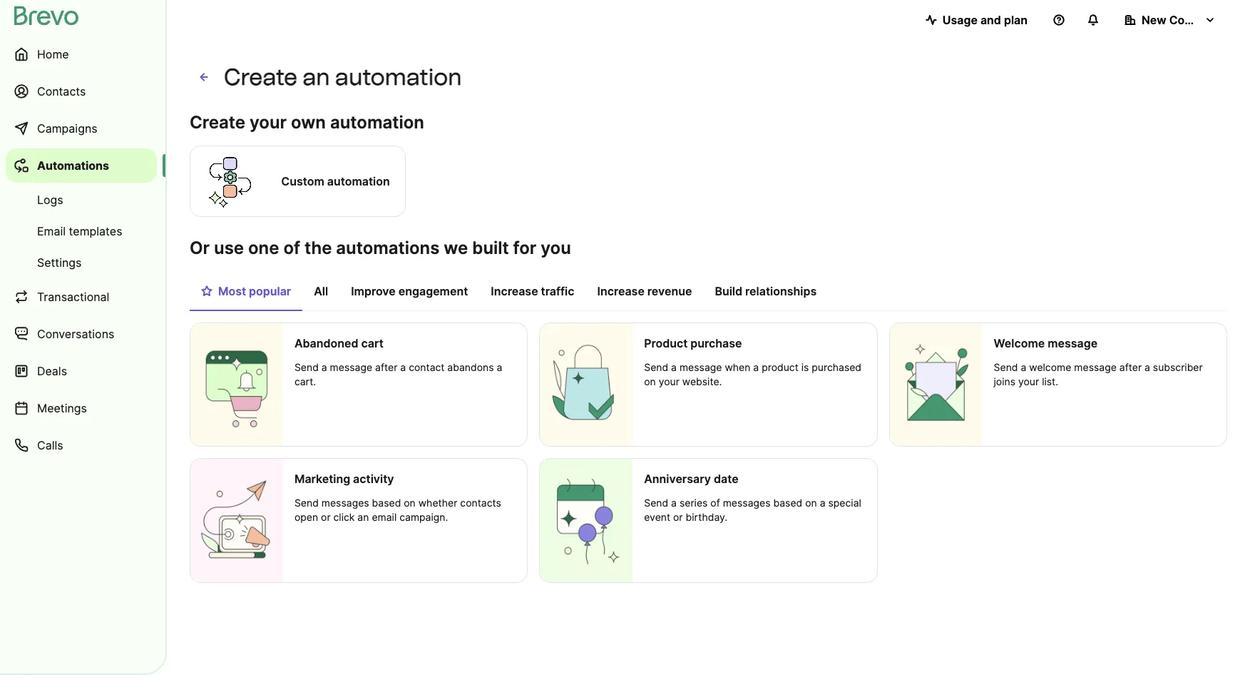 Task type: locate. For each thing, give the bounding box(es) containing it.
based left special
[[774, 497, 803, 509]]

send
[[295, 361, 319, 373], [644, 361, 669, 373], [994, 361, 1019, 373], [295, 497, 319, 509], [644, 497, 669, 509]]

based
[[372, 497, 401, 509], [774, 497, 803, 509]]

0 horizontal spatial on
[[404, 497, 416, 509]]

of inside send a series of messages based on a special event or birthday.
[[711, 497, 721, 509]]

click
[[334, 511, 355, 523]]

your left list.
[[1019, 375, 1040, 387]]

usage and plan button
[[915, 6, 1040, 34]]

your left website.
[[659, 375, 680, 387]]

welcome
[[994, 336, 1046, 350]]

2 horizontal spatial your
[[1019, 375, 1040, 387]]

meetings link
[[6, 391, 157, 425]]

a
[[322, 361, 327, 373], [401, 361, 406, 373], [497, 361, 503, 373], [672, 361, 677, 373], [754, 361, 759, 373], [1021, 361, 1027, 373], [1145, 361, 1151, 373], [672, 497, 677, 509], [820, 497, 826, 509]]

welcome message
[[994, 336, 1098, 350]]

messages up click
[[322, 497, 369, 509]]

create for create an automation
[[224, 64, 298, 91]]

or use one of the automations we built for you
[[190, 238, 571, 258]]

date
[[714, 472, 739, 486]]

1 horizontal spatial messages
[[723, 497, 771, 509]]

calls link
[[6, 428, 157, 462]]

or left click
[[321, 511, 331, 523]]

message inside send a message when a product is purchased on your website.
[[680, 361, 722, 373]]

increase for increase revenue
[[598, 284, 645, 298]]

after
[[375, 361, 398, 373], [1120, 361, 1142, 373]]

1 vertical spatial create
[[190, 112, 245, 133]]

1 after from the left
[[375, 361, 398, 373]]

0 vertical spatial create
[[224, 64, 298, 91]]

0 horizontal spatial based
[[372, 497, 401, 509]]

improve
[[351, 284, 396, 298]]

a right the abandons
[[497, 361, 503, 373]]

messages inside send a series of messages based on a special event or birthday.
[[723, 497, 771, 509]]

on inside send a series of messages based on a special event or birthday.
[[806, 497, 818, 509]]

messages down date
[[723, 497, 771, 509]]

of up birthday.
[[711, 497, 721, 509]]

most
[[218, 284, 246, 298]]

custom automation button
[[190, 143, 406, 219]]

send up cart.
[[295, 361, 319, 373]]

one
[[248, 238, 279, 258]]

send for product
[[644, 361, 669, 373]]

anniversary date
[[644, 472, 739, 486]]

2 or from the left
[[674, 511, 683, 523]]

a down abandoned
[[322, 361, 327, 373]]

settings
[[37, 255, 82, 270]]

0 vertical spatial automation
[[335, 64, 462, 91]]

increase revenue link
[[586, 277, 704, 310]]

list.
[[1043, 375, 1059, 387]]

an right click
[[358, 511, 369, 523]]

home link
[[6, 37, 157, 71]]

automations link
[[6, 148, 157, 183]]

2 vertical spatial automation
[[327, 174, 390, 188]]

increase
[[491, 284, 538, 298], [598, 284, 645, 298]]

send inside send a series of messages based on a special event or birthday.
[[644, 497, 669, 509]]

event
[[644, 511, 671, 523]]

increase left the traffic
[[491, 284, 538, 298]]

1 horizontal spatial your
[[659, 375, 680, 387]]

1 horizontal spatial or
[[674, 511, 683, 523]]

after down cart
[[375, 361, 398, 373]]

1 horizontal spatial an
[[358, 511, 369, 523]]

2 based from the left
[[774, 497, 803, 509]]

1 horizontal spatial of
[[711, 497, 721, 509]]

1 vertical spatial an
[[358, 511, 369, 523]]

2 increase from the left
[[598, 284, 645, 298]]

email templates
[[37, 224, 122, 238]]

0 horizontal spatial increase
[[491, 284, 538, 298]]

logs link
[[6, 186, 157, 214]]

special
[[829, 497, 862, 509]]

an inside send messages based on whether contacts open or click an email campaign.
[[358, 511, 369, 523]]

email templates link
[[6, 217, 157, 245]]

campaigns
[[37, 121, 97, 136]]

most popular
[[218, 284, 291, 298]]

send inside send messages based on whether contacts open or click an email campaign.
[[295, 497, 319, 509]]

automations
[[336, 238, 440, 258]]

send up open on the bottom of the page
[[295, 497, 319, 509]]

message down abandoned cart
[[330, 361, 373, 373]]

0 horizontal spatial an
[[303, 64, 330, 91]]

on up campaign.
[[404, 497, 416, 509]]

after left the subscriber
[[1120, 361, 1142, 373]]

2 after from the left
[[1120, 361, 1142, 373]]

welcome
[[1030, 361, 1072, 373]]

message up website.
[[680, 361, 722, 373]]

company
[[1170, 13, 1223, 27]]

0 horizontal spatial messages
[[322, 497, 369, 509]]

we
[[444, 238, 468, 258]]

templates
[[69, 224, 122, 238]]

of for messages
[[711, 497, 721, 509]]

send inside send a welcome message after a subscriber joins your list.
[[994, 361, 1019, 373]]

or right event
[[674, 511, 683, 523]]

you
[[541, 238, 571, 258]]

increase left revenue
[[598, 284, 645, 298]]

new
[[1142, 13, 1167, 27]]

0 horizontal spatial after
[[375, 361, 398, 373]]

1 horizontal spatial on
[[644, 375, 656, 387]]

joins
[[994, 375, 1016, 387]]

increase revenue
[[598, 284, 692, 298]]

increase for increase traffic
[[491, 284, 538, 298]]

messages inside send messages based on whether contacts open or click an email campaign.
[[322, 497, 369, 509]]

send for abandoned
[[295, 361, 319, 373]]

on left special
[[806, 497, 818, 509]]

0 horizontal spatial of
[[284, 238, 300, 258]]

2 messages from the left
[[723, 497, 771, 509]]

is
[[802, 361, 809, 373]]

1 horizontal spatial increase
[[598, 284, 645, 298]]

or
[[321, 511, 331, 523], [674, 511, 683, 523]]

messages
[[322, 497, 369, 509], [723, 497, 771, 509]]

1 messages from the left
[[322, 497, 369, 509]]

1 vertical spatial of
[[711, 497, 721, 509]]

tab list
[[190, 277, 1228, 311]]

plan
[[1005, 13, 1028, 27]]

1 horizontal spatial based
[[774, 497, 803, 509]]

anniversary
[[644, 472, 711, 486]]

campaign.
[[400, 511, 448, 523]]

of left the the in the left top of the page
[[284, 238, 300, 258]]

tab list containing most popular
[[190, 277, 1228, 311]]

birthday.
[[686, 511, 728, 523]]

1 or from the left
[[321, 511, 331, 523]]

1 horizontal spatial after
[[1120, 361, 1142, 373]]

product purchase
[[644, 336, 742, 350]]

0 vertical spatial of
[[284, 238, 300, 258]]

0 vertical spatial an
[[303, 64, 330, 91]]

on down product
[[644, 375, 656, 387]]

on
[[644, 375, 656, 387], [404, 497, 416, 509], [806, 497, 818, 509]]

of
[[284, 238, 300, 258], [711, 497, 721, 509]]

improve engagement
[[351, 284, 468, 298]]

create
[[224, 64, 298, 91], [190, 112, 245, 133]]

open
[[295, 511, 318, 523]]

1 based from the left
[[372, 497, 401, 509]]

2 horizontal spatial on
[[806, 497, 818, 509]]

based up email
[[372, 497, 401, 509]]

an
[[303, 64, 330, 91], [358, 511, 369, 523]]

conversations link
[[6, 317, 157, 351]]

home
[[37, 47, 69, 61]]

an up own
[[303, 64, 330, 91]]

when
[[725, 361, 751, 373]]

your
[[250, 112, 287, 133], [659, 375, 680, 387], [1019, 375, 1040, 387]]

message up welcome
[[1048, 336, 1098, 350]]

send down product
[[644, 361, 669, 373]]

settings link
[[6, 248, 157, 277]]

send up event
[[644, 497, 669, 509]]

a left the subscriber
[[1145, 361, 1151, 373]]

send up joins
[[994, 361, 1019, 373]]

0 horizontal spatial or
[[321, 511, 331, 523]]

or
[[190, 238, 210, 258]]

your left own
[[250, 112, 287, 133]]

send inside send a message after a contact abandons a cart.
[[295, 361, 319, 373]]

send inside send a message when a product is purchased on your website.
[[644, 361, 669, 373]]

1 increase from the left
[[491, 284, 538, 298]]

message right welcome
[[1075, 361, 1117, 373]]



Task type: vqa. For each thing, say whether or not it's contained in the screenshot.
'own'
yes



Task type: describe. For each thing, give the bounding box(es) containing it.
cart
[[361, 336, 384, 350]]

create for create your own automation
[[190, 112, 245, 133]]

revenue
[[648, 284, 692, 298]]

logs
[[37, 193, 63, 207]]

own
[[291, 112, 326, 133]]

usage and plan
[[943, 13, 1028, 27]]

product
[[762, 361, 799, 373]]

deals link
[[6, 354, 157, 388]]

email
[[37, 224, 66, 238]]

product
[[644, 336, 688, 350]]

marketing
[[295, 472, 350, 486]]

marketing activity
[[295, 472, 394, 486]]

a down product
[[672, 361, 677, 373]]

all
[[314, 284, 328, 298]]

a left series
[[672, 497, 677, 509]]

send a series of messages based on a special event or birthday.
[[644, 497, 862, 523]]

send a welcome message after a subscriber joins your list.
[[994, 361, 1204, 387]]

contacts
[[37, 84, 86, 98]]

or inside send messages based on whether contacts open or click an email campaign.
[[321, 511, 331, 523]]

send for welcome
[[994, 361, 1019, 373]]

custom
[[281, 174, 325, 188]]

campaigns link
[[6, 111, 157, 146]]

send for anniversary
[[644, 497, 669, 509]]

new company
[[1142, 13, 1223, 27]]

purchase
[[691, 336, 742, 350]]

of for the
[[284, 238, 300, 258]]

a left special
[[820, 497, 826, 509]]

your inside send a message when a product is purchased on your website.
[[659, 375, 680, 387]]

contacts link
[[6, 74, 157, 108]]

website.
[[683, 375, 722, 387]]

after inside send a welcome message after a subscriber joins your list.
[[1120, 361, 1142, 373]]

and
[[981, 13, 1002, 27]]

automations
[[37, 158, 109, 173]]

after inside send a message after a contact abandons a cart.
[[375, 361, 398, 373]]

0 horizontal spatial your
[[250, 112, 287, 133]]

abandons
[[448, 361, 494, 373]]

built
[[473, 238, 509, 258]]

traffic
[[541, 284, 575, 298]]

popular
[[249, 284, 291, 298]]

custom automation
[[281, 174, 390, 188]]

calls
[[37, 438, 63, 452]]

dxrbf image
[[201, 285, 213, 297]]

contacts
[[461, 497, 501, 509]]

1 vertical spatial automation
[[330, 112, 424, 133]]

build relationships
[[715, 284, 817, 298]]

relationships
[[746, 284, 817, 298]]

create an automation
[[224, 64, 462, 91]]

email
[[372, 511, 397, 523]]

engagement
[[399, 284, 468, 298]]

a down welcome
[[1021, 361, 1027, 373]]

abandoned cart
[[295, 336, 384, 350]]

on inside send messages based on whether contacts open or click an email campaign.
[[404, 497, 416, 509]]

all link
[[303, 277, 340, 310]]

message inside send a message after a contact abandons a cart.
[[330, 361, 373, 373]]

message inside send a welcome message after a subscriber joins your list.
[[1075, 361, 1117, 373]]

new company button
[[1114, 6, 1228, 34]]

transactional link
[[6, 280, 157, 314]]

build relationships link
[[704, 277, 829, 310]]

purchased
[[812, 361, 862, 373]]

subscriber
[[1154, 361, 1204, 373]]

a left contact
[[401, 361, 406, 373]]

or inside send a series of messages based on a special event or birthday.
[[674, 511, 683, 523]]

contact
[[409, 361, 445, 373]]

improve engagement link
[[340, 277, 480, 310]]

use
[[214, 238, 244, 258]]

increase traffic link
[[480, 277, 586, 310]]

activity
[[353, 472, 394, 486]]

automation inside custom automation "button"
[[327, 174, 390, 188]]

usage
[[943, 13, 978, 27]]

meetings
[[37, 401, 87, 415]]

create your own automation
[[190, 112, 424, 133]]

for
[[513, 238, 537, 258]]

series
[[680, 497, 708, 509]]

a right when
[[754, 361, 759, 373]]

send messages based on whether contacts open or click an email campaign.
[[295, 497, 501, 523]]

the
[[305, 238, 332, 258]]

transactional
[[37, 290, 109, 304]]

whether
[[419, 497, 458, 509]]

most popular link
[[190, 277, 303, 311]]

build
[[715, 284, 743, 298]]

based inside send messages based on whether contacts open or click an email campaign.
[[372, 497, 401, 509]]

on inside send a message when a product is purchased on your website.
[[644, 375, 656, 387]]

send a message when a product is purchased on your website.
[[644, 361, 862, 387]]

deals
[[37, 364, 67, 378]]

your inside send a welcome message after a subscriber joins your list.
[[1019, 375, 1040, 387]]

send a message after a contact abandons a cart.
[[295, 361, 503, 387]]

send for marketing
[[295, 497, 319, 509]]

cart.
[[295, 375, 316, 387]]

based inside send a series of messages based on a special event or birthday.
[[774, 497, 803, 509]]



